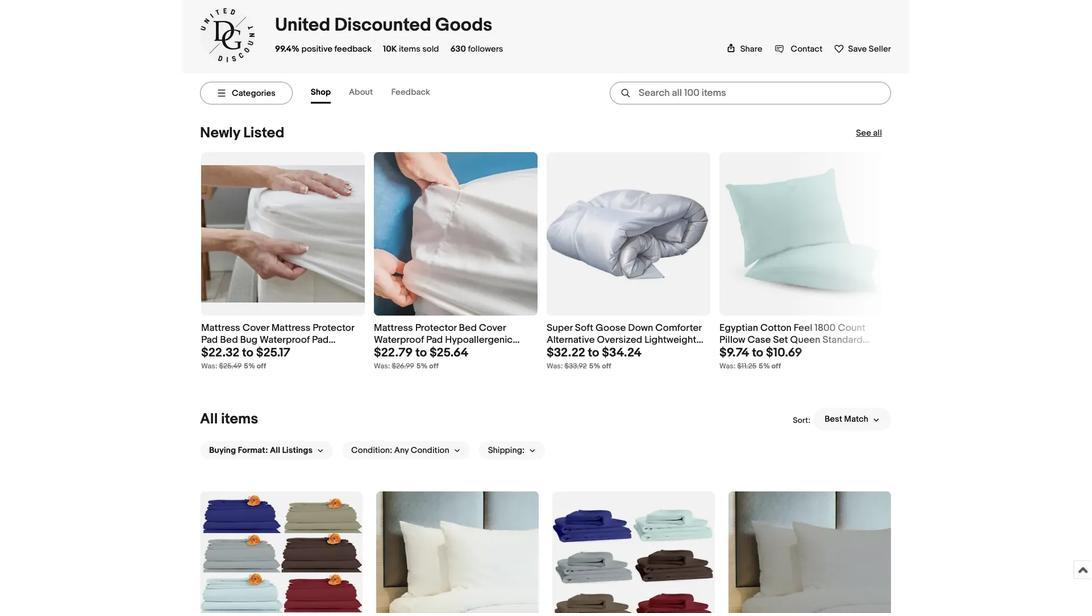 Task type: vqa. For each thing, say whether or not it's contained in the screenshot.


Task type: locate. For each thing, give the bounding box(es) containing it.
share
[[740, 44, 762, 54]]

off inside $32.22 to $34.24 was: $33.92 5% off
[[602, 362, 611, 371]]

bed inside mattress cover mattress protector pad bed bug waterproof pad hypoallergenic pad
[[220, 334, 238, 346]]

99.4%
[[275, 44, 300, 54]]

5% down pocket
[[416, 362, 428, 371]]

2 horizontal spatial all
[[434, 346, 445, 358]]

all
[[434, 346, 445, 358], [200, 411, 218, 428], [270, 446, 280, 456]]

4 off from the left
[[772, 362, 781, 371]]

1 horizontal spatial protector
[[415, 322, 457, 334]]

discounted
[[334, 14, 431, 36]]

bed
[[459, 322, 477, 334], [220, 334, 238, 346]]

buying format: all listings button
[[200, 442, 333, 460]]

sold
[[422, 44, 439, 54]]

was: down $22.32
[[201, 362, 217, 371]]

5% inside the $22.79 to $25.64 was: $26.99 5% off
[[416, 362, 428, 371]]

hypoallergenic inside the mattress protector bed cover waterproof pad hypoallergenic deep pocket all sizes
[[445, 334, 513, 346]]

3 was: from the left
[[547, 362, 563, 371]]

to for $9.74
[[752, 346, 763, 361]]

2 was: from the left
[[374, 362, 390, 371]]

1 5% from the left
[[244, 362, 255, 371]]

2 horizontal spatial mattress
[[374, 322, 413, 334]]

2 mattress from the left
[[271, 322, 311, 334]]

5% right $25.49
[[244, 362, 255, 371]]

was: down the king
[[719, 362, 736, 371]]

was:
[[201, 362, 217, 371], [374, 362, 390, 371], [547, 362, 563, 371], [719, 362, 736, 371]]

pocket
[[401, 346, 432, 358]]

to left $25.17
[[242, 346, 253, 361]]

see all
[[856, 128, 882, 138]]

feedback
[[334, 44, 372, 54]]

mattress inside the mattress protector bed cover waterproof pad hypoallergenic deep pocket all sizes
[[374, 322, 413, 334]]

all left sizes
[[434, 346, 445, 358]]

super soft goose down comforter alternative oversized lightweight white  : quick view image
[[547, 180, 710, 289]]

1 horizontal spatial bed
[[459, 322, 477, 334]]

best
[[825, 415, 842, 425]]

2 protector from the left
[[415, 322, 457, 334]]

united discounted goods
[[275, 14, 492, 36]]

mattress up $25.17
[[271, 322, 311, 334]]

off down $25.64
[[429, 362, 439, 371]]

mattress
[[201, 322, 240, 334], [271, 322, 311, 334], [374, 322, 413, 334]]

1 horizontal spatial all
[[270, 446, 280, 456]]

see
[[856, 128, 871, 138]]

$32.22 to $34.24 was: $33.92 5% off
[[547, 346, 642, 371]]

hypoallergenic inside mattress cover mattress protector pad bed bug waterproof pad hypoallergenic pad
[[201, 346, 269, 358]]

was: inside $22.32 to $25.17 was: $25.49 5% off
[[201, 362, 217, 371]]

waterproof
[[260, 334, 310, 346], [374, 334, 424, 346]]

1 waterproof from the left
[[260, 334, 310, 346]]

$22.79 to $25.64 was: $26.99 5% off
[[374, 346, 468, 371]]

waterproof right bug on the left bottom of the page
[[260, 334, 310, 346]]

$11.25
[[737, 362, 757, 371]]

1 horizontal spatial items
[[399, 44, 420, 54]]

was: for $9.74
[[719, 362, 736, 371]]

egyptian comfort 1800 count 4 piece bed sheet set deep pocket bed sheets : quick view image
[[729, 492, 891, 614]]

Search all 100 items field
[[610, 82, 891, 105]]

1 horizontal spatial waterproof
[[374, 334, 424, 346]]

4 5% from the left
[[759, 362, 770, 371]]

was: inside $9.74 to $10.69 was: $11.25 5% off
[[719, 362, 736, 371]]

egyptian cotton feel 1800 count pillow case set queen standard king pillowcase  : quick view image
[[719, 161, 883, 307]]

shipping:
[[488, 446, 525, 456]]

1 horizontal spatial hypoallergenic
[[445, 334, 513, 346]]

$9.74 to $10.69 was: $11.25 5% off
[[719, 346, 802, 371]]

2 to from the left
[[416, 346, 427, 361]]

all up 'buying'
[[200, 411, 218, 428]]

off
[[257, 362, 266, 371], [429, 362, 439, 371], [602, 362, 611, 371], [772, 362, 781, 371]]

3 mattress from the left
[[374, 322, 413, 334]]

was: down white
[[547, 362, 563, 371]]

4 was: from the left
[[719, 362, 736, 371]]

$26.99
[[392, 362, 414, 371]]

feel
[[794, 322, 812, 334]]

1 horizontal spatial mattress
[[271, 322, 311, 334]]

items up format:
[[221, 411, 258, 428]]

condition: any condition
[[351, 446, 449, 456]]

mattress up $22.32
[[201, 322, 240, 334]]

bed left bug on the left bottom of the page
[[220, 334, 238, 346]]

2 waterproof from the left
[[374, 334, 424, 346]]

1 cover from the left
[[242, 322, 269, 334]]

3 to from the left
[[588, 346, 599, 361]]

newly listed
[[200, 124, 284, 142]]

all right format:
[[270, 446, 280, 456]]

0 horizontal spatial mattress
[[201, 322, 240, 334]]

all inside the mattress protector bed cover waterproof pad hypoallergenic deep pocket all sizes
[[434, 346, 445, 358]]

waterproof up $26.99 in the bottom of the page
[[374, 334, 424, 346]]

followers
[[468, 44, 503, 54]]

pad inside the mattress protector bed cover waterproof pad hypoallergenic deep pocket all sizes
[[426, 334, 443, 346]]

was: inside $32.22 to $34.24 was: $33.92 5% off
[[547, 362, 563, 371]]

down
[[628, 322, 653, 334]]

$9.74
[[719, 346, 749, 361]]

0 horizontal spatial bed
[[220, 334, 238, 346]]

hypoallergenic
[[445, 334, 513, 346], [201, 346, 269, 358]]

pillow
[[719, 334, 745, 346]]

items for 10k
[[399, 44, 420, 54]]

1 protector from the left
[[313, 322, 354, 334]]

0 horizontal spatial cover
[[242, 322, 269, 334]]

condition: any condition button
[[342, 442, 470, 460]]

off for $25.17
[[257, 362, 266, 371]]

any
[[394, 446, 409, 456]]

save seller button
[[834, 41, 891, 54]]

bed sheet set 4 piece 1800 count egyptian comfort deep pocket hotel bed sheets : quick view image
[[200, 492, 363, 614], [552, 492, 715, 614]]

0 horizontal spatial bed sheet set 4 piece 1800 count egyptian comfort deep pocket hotel bed sheets : quick view image
[[200, 492, 363, 614]]

4 to from the left
[[752, 346, 763, 361]]

2 5% from the left
[[416, 362, 428, 371]]

1 vertical spatial all
[[200, 411, 218, 428]]

0 horizontal spatial items
[[221, 411, 258, 428]]

5% down pillowcase
[[759, 362, 770, 371]]

comforter
[[655, 322, 702, 334]]

$10.69
[[766, 346, 802, 361]]

pad
[[201, 334, 218, 346], [312, 334, 329, 346], [426, 334, 443, 346], [271, 346, 288, 358]]

0 horizontal spatial hypoallergenic
[[201, 346, 269, 358]]

to up $11.25
[[752, 346, 763, 361]]

5%
[[244, 362, 255, 371], [416, 362, 428, 371], [589, 362, 600, 371], [759, 362, 770, 371]]

buying
[[209, 446, 236, 456]]

1 off from the left
[[257, 362, 266, 371]]

5% for $34.24
[[589, 362, 600, 371]]

sort:
[[793, 416, 810, 426]]

off down $10.69
[[772, 362, 781, 371]]

$34.24
[[602, 346, 642, 361]]

1 bed sheet set 4 piece 1800 count egyptian comfort deep pocket hotel bed sheets : quick view image from the left
[[200, 492, 363, 614]]

was: inside the $22.79 to $25.64 was: $26.99 5% off
[[374, 362, 390, 371]]

to inside $32.22 to $34.24 was: $33.92 5% off
[[588, 346, 599, 361]]

was: down deep
[[374, 362, 390, 371]]

tab list
[[311, 83, 448, 104]]

$25.17
[[256, 346, 290, 361]]

1 was: from the left
[[201, 362, 217, 371]]

off inside the $22.79 to $25.64 was: $26.99 5% off
[[429, 362, 439, 371]]

white
[[547, 346, 572, 358]]

2 vertical spatial all
[[270, 446, 280, 456]]

mattress up deep
[[374, 322, 413, 334]]

5% inside $22.32 to $25.17 was: $25.49 5% off
[[244, 362, 255, 371]]

3 off from the left
[[602, 362, 611, 371]]

cover inside the mattress protector bed cover waterproof pad hypoallergenic deep pocket all sizes
[[479, 322, 506, 334]]

protector inside the mattress protector bed cover waterproof pad hypoallergenic deep pocket all sizes
[[415, 322, 457, 334]]

1 horizontal spatial bed sheet set 4 piece 1800 count egyptian comfort deep pocket hotel bed sheets : quick view image
[[552, 492, 715, 614]]

to inside $9.74 to $10.69 was: $11.25 5% off
[[752, 346, 763, 361]]

off down $25.17
[[257, 362, 266, 371]]

super soft goose down comforter alternative oversized lightweight white button
[[547, 322, 710, 358]]

off inside $22.32 to $25.17 was: $25.49 5% off
[[257, 362, 266, 371]]

1 mattress from the left
[[201, 322, 240, 334]]

items right 10k in the left top of the page
[[399, 44, 420, 54]]

items
[[399, 44, 420, 54], [221, 411, 258, 428]]

mattress for $22.79
[[374, 322, 413, 334]]

5% inside $32.22 to $34.24 was: $33.92 5% off
[[589, 362, 600, 371]]

to right $22.79 at the bottom of the page
[[416, 346, 427, 361]]

to down the "soft"
[[588, 346, 599, 361]]

$25.49
[[219, 362, 242, 371]]

1800
[[815, 322, 836, 334]]

shop
[[311, 87, 331, 97]]

newly
[[200, 124, 240, 142]]

bed inside the mattress protector bed cover waterproof pad hypoallergenic deep pocket all sizes
[[459, 322, 477, 334]]

1 to from the left
[[242, 346, 253, 361]]

cover
[[242, 322, 269, 334], [479, 322, 506, 334]]

0 vertical spatial items
[[399, 44, 420, 54]]

to inside $22.32 to $25.17 was: $25.49 5% off
[[242, 346, 253, 361]]

1 horizontal spatial cover
[[479, 322, 506, 334]]

super soft goose down comforter alternative oversized lightweight white
[[547, 322, 702, 358]]

5% right the $33.92
[[589, 362, 600, 371]]

1 vertical spatial items
[[221, 411, 258, 428]]

to inside the $22.79 to $25.64 was: $26.99 5% off
[[416, 346, 427, 361]]

3 5% from the left
[[589, 362, 600, 371]]

off inside $9.74 to $10.69 was: $11.25 5% off
[[772, 362, 781, 371]]

united discounted goods image
[[200, 8, 255, 62]]

0 horizontal spatial protector
[[313, 322, 354, 334]]

2 off from the left
[[429, 362, 439, 371]]

positive
[[301, 44, 332, 54]]

to for $22.79
[[416, 346, 427, 361]]

0 vertical spatial all
[[434, 346, 445, 358]]

was: for $32.22
[[547, 362, 563, 371]]

0 horizontal spatial waterproof
[[260, 334, 310, 346]]

was: for $22.32
[[201, 362, 217, 371]]

bed up sizes
[[459, 322, 477, 334]]

protector
[[313, 322, 354, 334], [415, 322, 457, 334]]

2 cover from the left
[[479, 322, 506, 334]]

off down $34.24
[[602, 362, 611, 371]]

$33.92
[[565, 362, 587, 371]]

5% inside $9.74 to $10.69 was: $11.25 5% off
[[759, 362, 770, 371]]



Task type: describe. For each thing, give the bounding box(es) containing it.
save
[[848, 44, 867, 54]]

0 horizontal spatial all
[[200, 411, 218, 428]]

mattress cover mattress protector pad bed bug waterproof pad hypoallergenic pad : quick view image
[[201, 165, 365, 303]]

$22.79
[[374, 346, 413, 361]]

see all link
[[536, 128, 882, 147]]

case
[[748, 334, 771, 346]]

mattress protector bed cover waterproof pad hypoallergenic deep pocket all sizes button
[[374, 322, 538, 358]]

all items
[[200, 411, 258, 428]]

share button
[[727, 44, 762, 54]]

condition
[[411, 446, 449, 456]]

10k
[[383, 44, 397, 54]]

5% for $25.17
[[244, 362, 255, 371]]

categories button
[[200, 82, 293, 105]]

5% for $10.69
[[759, 362, 770, 371]]

oversized
[[597, 334, 642, 346]]

all inside dropdown button
[[270, 446, 280, 456]]

queen
[[790, 334, 820, 346]]

2 bed sheet set 4 piece 1800 count egyptian comfort deep pocket hotel bed sheets : quick view image from the left
[[552, 492, 715, 614]]

10k items sold
[[383, 44, 439, 54]]

alternative
[[547, 334, 595, 346]]

sizes
[[448, 346, 471, 358]]

feedback
[[391, 87, 430, 97]]

super
[[547, 322, 573, 334]]

to for $32.22
[[588, 346, 599, 361]]

buying format: all listings
[[209, 446, 313, 456]]

egyptian
[[719, 322, 758, 334]]

protector inside mattress cover mattress protector pad bed bug waterproof pad hypoallergenic pad
[[313, 322, 354, 334]]

king
[[719, 346, 739, 358]]

mattress cover mattress protector pad bed bug waterproof pad hypoallergenic pad button
[[201, 322, 365, 358]]

off for $25.64
[[429, 362, 439, 371]]

match
[[844, 415, 868, 425]]

mattress cover mattress protector pad bed bug waterproof pad hypoallergenic pad
[[201, 322, 354, 358]]

count
[[838, 322, 865, 334]]

off for $10.69
[[772, 362, 781, 371]]

was: for $22.79
[[374, 362, 390, 371]]

categories
[[232, 88, 275, 98]]

format:
[[238, 446, 268, 456]]

5% for $25.64
[[416, 362, 428, 371]]

mattress protector bed cover waterproof pad hypoallergenic deep pocket all sizes
[[374, 322, 513, 358]]

to for $22.32
[[242, 346, 253, 361]]

goods
[[435, 14, 492, 36]]

cover inside mattress cover mattress protector pad bed bug waterproof pad hypoallergenic pad
[[242, 322, 269, 334]]

deep
[[374, 346, 398, 358]]

goose
[[596, 322, 626, 334]]

630
[[450, 44, 466, 54]]

99.4% positive feedback
[[275, 44, 372, 54]]

egyptian cotton feel 1800 count pillow case set queen standard king pillowcase button
[[719, 322, 883, 358]]

set
[[773, 334, 788, 346]]

$32.22
[[547, 346, 585, 361]]

items for all
[[221, 411, 258, 428]]

contact
[[791, 44, 823, 54]]

bug
[[240, 334, 258, 346]]

lightweight
[[644, 334, 696, 346]]

off for $34.24
[[602, 362, 611, 371]]

tab list containing shop
[[311, 83, 448, 104]]

shipping: button
[[479, 442, 545, 460]]

630 followers
[[450, 44, 503, 54]]

waterproof inside mattress cover mattress protector pad bed bug waterproof pad hypoallergenic pad
[[260, 334, 310, 346]]

cotton
[[760, 322, 792, 334]]

$22.32
[[201, 346, 239, 361]]

condition:
[[351, 446, 392, 456]]

standard
[[823, 334, 863, 346]]

best match
[[825, 415, 868, 425]]

seller
[[869, 44, 891, 54]]

egyptian cotton feel 1800 count pillow case set queen standard king pillowcase
[[719, 322, 865, 358]]

$22.32 to $25.17 was: $25.49 5% off
[[201, 346, 290, 371]]

waterproof inside the mattress protector bed cover waterproof pad hypoallergenic deep pocket all sizes
[[374, 334, 424, 346]]

all
[[873, 128, 882, 138]]

about
[[349, 87, 373, 97]]

mattress protector bed cover waterproof pad hypoallergenic deep pocket all sizes : quick view image
[[374, 152, 538, 316]]

save seller
[[848, 44, 891, 54]]

united
[[275, 14, 330, 36]]

contact link
[[775, 44, 823, 54]]

soft
[[575, 322, 593, 334]]

listed
[[243, 124, 284, 142]]

listings
[[282, 446, 313, 456]]

4 piece bed sheet set 1800 count egyptian comfort deep pocket hotel bed sheets : quick view image
[[376, 492, 539, 614]]

$25.64
[[430, 346, 468, 361]]

pillowcase
[[741, 346, 789, 358]]

best match button
[[813, 408, 891, 431]]

mattress for $22.32
[[201, 322, 240, 334]]

united discounted goods link
[[275, 14, 492, 36]]



